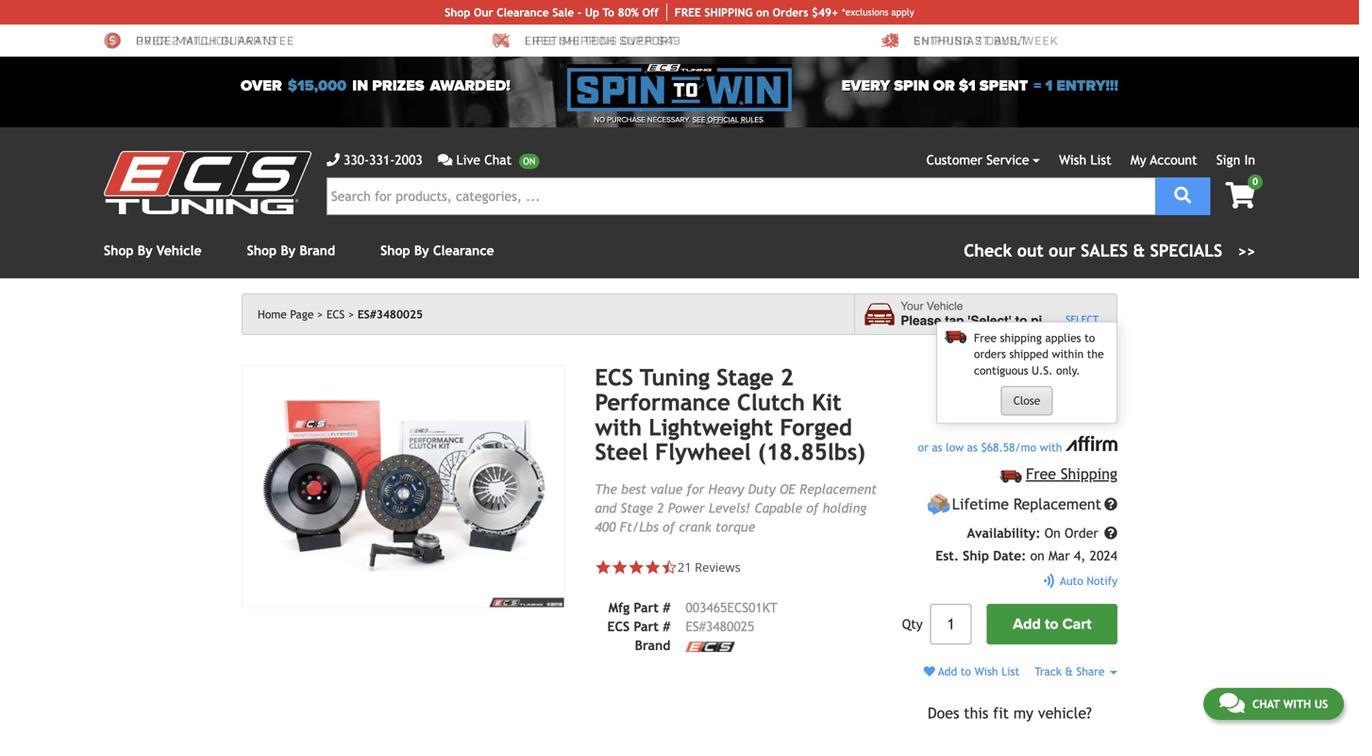 Task type: vqa. For each thing, say whether or not it's contained in the screenshot.
Cancel
no



Task type: describe. For each thing, give the bounding box(es) containing it.
$865.99 (sale - save 10%)
[[968, 407, 1118, 422]]

my account link
[[1131, 152, 1198, 168]]

add for add to cart
[[1013, 616, 1041, 634]]

sales & specials
[[1081, 241, 1223, 261]]

to inside free shipping applies to orders shipped within the contiguous u.s. only.
[[1085, 332, 1095, 345]]

(18.85lbs)
[[758, 439, 866, 466]]

account
[[1150, 152, 1198, 168]]

ship
[[963, 548, 989, 564]]

ecs for ecs link at the top of the page
[[327, 308, 345, 321]]

price match guarantee
[[136, 34, 295, 49]]

comments image for chat
[[1220, 692, 1245, 715]]

779.39
[[1050, 368, 1118, 395]]

my
[[1014, 705, 1034, 722]]

up
[[585, 6, 599, 19]]

$865.99
[[968, 407, 1014, 422]]

with for ecs tuning stage 2 performance clutch kit with lightweight forged steel flywheel (18.85lbs)
[[595, 414, 642, 441]]

oe
[[780, 482, 796, 497]]

or as low as $68.58/mo with  - affirm financing (opens in modal) element
[[902, 436, 1118, 456]]

auto notify link
[[1042, 573, 1118, 589]]

part inside 003465ecs01kt ecs part #
[[634, 619, 659, 634]]

0 vertical spatial or
[[933, 77, 955, 95]]

kit
[[812, 389, 842, 416]]

2 star image from the left
[[612, 559, 628, 576]]

2 star image from the left
[[645, 559, 661, 576]]

4,
[[1074, 548, 1086, 564]]

'select'
[[968, 313, 1012, 328]]

shop by vehicle link
[[104, 243, 202, 258]]

shipping inside the shipping 7 days/week link
[[914, 34, 972, 49]]

live chat
[[456, 152, 512, 168]]

2 as from the left
[[967, 441, 978, 454]]

contiguous
[[974, 364, 1029, 377]]

levels!
[[709, 501, 751, 516]]

add for add to wish list
[[938, 665, 957, 678]]

0 horizontal spatial of
[[663, 520, 675, 535]]

necessary.
[[648, 115, 691, 125]]

forged
[[780, 414, 852, 441]]

replacement inside the best value for heavy duty oe replacement and stage 2 power levels! capable of holding 400 ft/lbs of crank torque
[[800, 482, 877, 497]]

holding
[[823, 501, 867, 516]]

home page link
[[258, 308, 323, 321]]

330-331-2003
[[344, 152, 423, 168]]

built
[[994, 34, 1028, 49]]

no purchase necessary. see official rules .
[[594, 115, 765, 125]]

wish list link
[[1059, 152, 1112, 168]]

1 vertical spatial or
[[918, 441, 929, 454]]

1 horizontal spatial shipping
[[1061, 466, 1118, 483]]

over for over $15,000 in prizes
[[241, 77, 282, 95]]

best
[[621, 482, 647, 497]]

does
[[928, 705, 959, 722]]

shipping for over
[[560, 34, 618, 49]]

page
[[290, 308, 314, 321]]

0 vertical spatial of
[[806, 501, 819, 516]]

flywheel
[[655, 439, 751, 466]]

1 vertical spatial list
[[1002, 665, 1020, 678]]

crank
[[679, 520, 711, 535]]

& for track
[[1065, 665, 1073, 678]]

shipping for applies
[[1000, 332, 1042, 345]]

vehicle?
[[1038, 705, 1092, 722]]

3480025
[[706, 619, 755, 634]]

clearance for our
[[497, 6, 549, 19]]

003465ecs01kt ecs part #
[[607, 600, 778, 634]]

off
[[642, 6, 659, 19]]

u.s.
[[1032, 364, 1053, 377]]

tuning
[[640, 364, 710, 391]]

1 as from the left
[[932, 441, 943, 454]]

shop for shop our clearance sale - up to 80% off
[[445, 6, 470, 19]]

value
[[651, 482, 683, 497]]

clutch
[[737, 389, 805, 416]]

price
[[136, 34, 172, 49]]

free shipping applies to orders shipped within the contiguous u.s. only.
[[974, 332, 1104, 377]]

003465ecs01kt
[[686, 600, 778, 616]]

es#
[[686, 619, 706, 634]]

free for free shipping over $49
[[525, 34, 556, 49]]

lifetime tech support link
[[493, 32, 676, 49]]

0 horizontal spatial -
[[578, 6, 582, 19]]

sale
[[552, 6, 574, 19]]

shop by clearance
[[381, 243, 494, 258]]

qty
[[902, 617, 923, 632]]

331-
[[369, 152, 395, 168]]

purchase
[[607, 115, 646, 125]]

on
[[1045, 526, 1061, 541]]

1 horizontal spatial wish
[[1059, 152, 1087, 168]]

comments image for live
[[438, 153, 453, 167]]

track & share
[[1035, 665, 1108, 678]]

sales
[[1081, 241, 1128, 261]]

days/week
[[986, 34, 1058, 49]]

=
[[1034, 77, 1042, 95]]

0 horizontal spatial 2
[[172, 34, 180, 49]]

2 inside the best value for heavy duty oe replacement and stage 2 power levels! capable of holding 400 ft/lbs of crank torque
[[657, 501, 664, 516]]

1 horizontal spatial replacement
[[1014, 496, 1102, 513]]

wish list
[[1059, 152, 1112, 168]]

1 star image from the left
[[628, 559, 645, 576]]

see
[[693, 115, 706, 125]]

clearance for by
[[433, 243, 494, 258]]

question circle image
[[1104, 527, 1118, 540]]

heart image
[[924, 666, 935, 677]]

sign
[[1217, 152, 1241, 168]]

price match guarantee link
[[104, 32, 295, 49]]

prizes
[[372, 77, 424, 95]]

est. ship date: on mar 4, 2024
[[936, 548, 1118, 564]]

on for orders
[[756, 6, 769, 19]]

a
[[1060, 313, 1067, 328]]

free ship ping on orders $49+ *exclusions apply
[[675, 6, 914, 19]]

the
[[1087, 348, 1104, 361]]

live
[[456, 152, 481, 168]]

2003
[[395, 152, 423, 168]]

phone image
[[327, 153, 340, 167]]

orders
[[773, 6, 808, 19]]

brand for shop by brand
[[300, 243, 335, 258]]

0 vertical spatial list
[[1091, 152, 1112, 168]]

your
[[901, 300, 924, 313]]

only.
[[1056, 364, 1080, 377]]

steel
[[595, 439, 648, 466]]

$49+
[[812, 6, 838, 19]]

order
[[1065, 526, 1099, 541]]

parts
[[237, 34, 277, 49]]

stage inside the best value for heavy duty oe replacement and stage 2 power levels! capable of holding 400 ft/lbs of crank torque
[[621, 501, 653, 516]]

80%
[[618, 6, 639, 19]]

shipping truck image
[[945, 330, 967, 343]]

in
[[1245, 152, 1256, 168]]



Task type: locate. For each thing, give the bounding box(es) containing it.
over 2 million parts link
[[104, 32, 277, 49]]

list left 'track'
[[1002, 665, 1020, 678]]

0 vertical spatial on
[[756, 6, 769, 19]]

shop by brand link
[[247, 243, 335, 258]]

lifetime for lifetime tech support
[[525, 34, 581, 49]]

0 vertical spatial 2
[[172, 34, 180, 49]]

by down 'ecs tuning' image
[[138, 243, 153, 258]]

0 horizontal spatial or
[[918, 441, 929, 454]]

or
[[933, 77, 955, 95], [918, 441, 929, 454]]

as left the low
[[932, 441, 943, 454]]

shop by vehicle
[[104, 243, 202, 258]]

on right ping
[[756, 6, 769, 19]]

shop by brand
[[247, 243, 335, 258]]

& for sales
[[1133, 241, 1145, 261]]

by for vehicle
[[138, 243, 153, 258]]

0 horizontal spatial shipping
[[560, 34, 618, 49]]

1 horizontal spatial 2
[[657, 501, 664, 516]]

0 vertical spatial wish
[[1059, 152, 1087, 168]]

as
[[932, 441, 943, 454], [967, 441, 978, 454]]

star image up mfg
[[612, 559, 628, 576]]

star image left '21'
[[645, 559, 661, 576]]

ecs inside 003465ecs01kt ecs part #
[[607, 619, 630, 634]]

replacement up holding
[[800, 482, 877, 497]]

every
[[842, 77, 890, 95]]

enthusiast
[[914, 34, 990, 49]]

1 horizontal spatial on
[[1030, 548, 1045, 564]]

1 by from the left
[[138, 243, 153, 258]]

free
[[525, 34, 556, 49], [974, 332, 997, 345], [1026, 466, 1056, 483]]

comments image
[[438, 153, 453, 167], [1220, 692, 1245, 715]]

0 horizontal spatial with
[[595, 414, 642, 441]]

0 horizontal spatial comments image
[[438, 153, 453, 167]]

and
[[595, 501, 617, 516]]

brand down mfg part #
[[635, 638, 671, 653]]

part down mfg part #
[[634, 619, 659, 634]]

comments image left the chat with us
[[1220, 692, 1245, 715]]

replacement
[[800, 482, 877, 497], [1014, 496, 1102, 513]]

0 vertical spatial vehicle
[[156, 243, 202, 258]]

to
[[603, 6, 615, 19]]

es#3480025
[[358, 308, 423, 321]]

shop our clearance sale - up to 80% off link
[[445, 4, 667, 21]]

ping
[[728, 6, 753, 19]]

over left match
[[136, 34, 168, 49]]

2 by from the left
[[281, 243, 296, 258]]

1 horizontal spatial as
[[967, 441, 978, 454]]

21 reviews link
[[678, 559, 741, 576]]

1 vertical spatial #
[[663, 619, 671, 634]]

free for free shipping
[[1026, 466, 1056, 483]]

1 vertical spatial brand
[[635, 638, 671, 653]]

enthusiast built
[[914, 34, 1028, 49]]

by for brand
[[281, 243, 296, 258]]

lifetime tech support
[[525, 34, 676, 49]]

free down shop our clearance sale - up to 80% off
[[525, 34, 556, 49]]

lifetime up the availability:
[[952, 496, 1009, 513]]

es#3480025 - 003465ecs01kt -  ecs tuning stage 2 performance clutch kit with lightweight forged steel flywheel (18.85lbs) - the best value for heavy duty oe replacement and stage 2 power levels! capable of holding 400 ft/lbs of crank torque - ecs - audi volkswagen image
[[242, 365, 565, 608]]

the best value for heavy duty oe replacement and stage 2 power levels! capable of holding 400 ft/lbs of crank torque
[[595, 482, 877, 535]]

- left up
[[578, 6, 582, 19]]

1 horizontal spatial &
[[1133, 241, 1145, 261]]

1 vertical spatial wish
[[975, 665, 998, 678]]

# inside 003465ecs01kt ecs part #
[[663, 619, 671, 634]]

ecs image
[[686, 642, 735, 652]]

stage up lightweight
[[717, 364, 774, 391]]

ecs
[[327, 308, 345, 321], [595, 364, 633, 391], [607, 619, 630, 634]]

over for over 2 million parts
[[136, 34, 168, 49]]

clearance right the our
[[497, 6, 549, 19]]

shipping inside free shipping applies to orders shipped within the contiguous u.s. only.
[[1000, 332, 1042, 345]]

vehicle down 'ecs tuning' image
[[156, 243, 202, 258]]

330-331-2003 link
[[327, 150, 423, 170]]

0 vertical spatial add
[[1013, 616, 1041, 634]]

0 horizontal spatial list
[[1002, 665, 1020, 678]]

shipping left 7
[[914, 34, 972, 49]]

availability: on order
[[967, 526, 1103, 541]]

notify
[[1087, 574, 1118, 588]]

replacement up on
[[1014, 496, 1102, 513]]

1 horizontal spatial -
[[1051, 407, 1056, 422]]

1 vertical spatial vehicle
[[927, 300, 963, 313]]

orders
[[974, 348, 1006, 361]]

0 horizontal spatial wish
[[975, 665, 998, 678]]

1 horizontal spatial by
[[281, 243, 296, 258]]

chat inside "chat with us" link
[[1253, 698, 1280, 711]]

clearance
[[497, 6, 549, 19], [433, 243, 494, 258]]

1 vertical spatial shipping
[[1000, 332, 1042, 345]]

select link
[[1066, 312, 1099, 328]]

half star image
[[661, 559, 678, 576]]

-
[[578, 6, 582, 19], [1051, 407, 1056, 422]]

0 horizontal spatial vehicle
[[156, 243, 202, 258]]

0 vertical spatial stage
[[717, 364, 774, 391]]

star image left the half star icon at the bottom
[[628, 559, 645, 576]]

1 horizontal spatial lifetime
[[952, 496, 1009, 513]]

free for free shipping applies to orders shipped within the contiguous u.s. only.
[[974, 332, 997, 345]]

add left cart
[[1013, 616, 1041, 634]]

customer
[[927, 152, 983, 168]]

1 vertical spatial clearance
[[433, 243, 494, 258]]

Search text field
[[327, 177, 1156, 215]]

wish right service
[[1059, 152, 1087, 168]]

1 horizontal spatial brand
[[635, 638, 671, 653]]

0 vertical spatial shipping
[[560, 34, 618, 49]]

applies
[[1045, 332, 1081, 345]]

brand for es# 3480025 brand
[[635, 638, 671, 653]]

1 vertical spatial shipping
[[1061, 466, 1118, 483]]

stage inside ecs tuning stage 2 performance clutch kit with lightweight forged steel flywheel (18.85lbs)
[[717, 364, 774, 391]]

question circle image
[[1104, 498, 1118, 511]]

on for mar
[[1030, 548, 1045, 564]]

0 vertical spatial -
[[578, 6, 582, 19]]

chat left us
[[1253, 698, 1280, 711]]

add to cart button
[[987, 604, 1118, 645]]

shipping up question circle icon
[[1061, 466, 1118, 483]]

select
[[1066, 314, 1099, 326]]

close
[[1014, 394, 1041, 407]]

1 vertical spatial -
[[1051, 407, 1056, 422]]

million
[[183, 34, 233, 49]]

0 vertical spatial shipping
[[914, 34, 972, 49]]

lifetime replacement
[[952, 496, 1102, 513]]

shipping
[[914, 34, 972, 49], [1061, 466, 1118, 483]]

ft/lbs
[[620, 520, 659, 535]]

shop for shop by brand
[[247, 243, 277, 258]]

by for clearance
[[414, 243, 429, 258]]

ship
[[705, 6, 728, 19]]

1 # from the top
[[663, 600, 671, 616]]

1 vertical spatial chat
[[1253, 698, 1280, 711]]

21 reviews
[[678, 559, 741, 576]]

10%)
[[1091, 407, 1118, 422]]

0 vertical spatial brand
[[300, 243, 335, 258]]

0 horizontal spatial as
[[932, 441, 943, 454]]

1 horizontal spatial free
[[974, 332, 997, 345]]

add inside button
[[1013, 616, 1041, 634]]

1 vertical spatial stage
[[621, 501, 653, 516]]

1 horizontal spatial list
[[1091, 152, 1112, 168]]

1 horizontal spatial clearance
[[497, 6, 549, 19]]

mfg
[[608, 600, 630, 616]]

1 horizontal spatial comments image
[[1220, 692, 1245, 715]]

# left es# at bottom
[[663, 619, 671, 634]]

free shipping over $49
[[525, 34, 681, 49]]

0 horizontal spatial shipping
[[914, 34, 972, 49]]

support
[[619, 34, 676, 49]]

est.
[[936, 548, 959, 564]]

1 horizontal spatial stage
[[717, 364, 774, 391]]

shopping cart image
[[1226, 182, 1256, 209]]

duty
[[748, 482, 776, 497]]

within
[[1052, 348, 1084, 361]]

0 horizontal spatial &
[[1065, 665, 1073, 678]]

*exclusions apply link
[[842, 5, 914, 19]]

0 horizontal spatial replacement
[[800, 482, 877, 497]]

your vehicle please tap 'select' to pick a vehicle
[[901, 300, 1115, 328]]

1
[[1046, 77, 1053, 95]]

0 horizontal spatial lifetime
[[525, 34, 581, 49]]

ecs right page
[[327, 308, 345, 321]]

with inside ecs tuning stage 2 performance clutch kit with lightweight forged steel flywheel (18.85lbs)
[[595, 414, 642, 441]]

in
[[352, 77, 368, 95]]

1 vertical spatial ecs
[[595, 364, 633, 391]]

to left pick
[[1015, 313, 1027, 328]]

lightweight
[[649, 414, 773, 441]]

customer service
[[927, 152, 1029, 168]]

add
[[1013, 616, 1041, 634], [938, 665, 957, 678]]

0 horizontal spatial add
[[938, 665, 957, 678]]

shop for shop by clearance
[[381, 243, 410, 258]]

0 vertical spatial comments image
[[438, 153, 453, 167]]

free right free shipping 'image'
[[1026, 466, 1056, 483]]

2 part from the top
[[634, 619, 659, 634]]

brand up page
[[300, 243, 335, 258]]

by up home page link
[[281, 243, 296, 258]]

0 horizontal spatial chat
[[484, 152, 512, 168]]

list left my
[[1091, 152, 1112, 168]]

of left holding
[[806, 501, 819, 516]]

1 horizontal spatial of
[[806, 501, 819, 516]]

1 vertical spatial &
[[1065, 665, 1073, 678]]

1 star image from the left
[[595, 559, 612, 576]]

2 vertical spatial free
[[1026, 466, 1056, 483]]

1 vertical spatial add
[[938, 665, 957, 678]]

0 vertical spatial chat
[[484, 152, 512, 168]]

1 vertical spatial comments image
[[1220, 692, 1245, 715]]

0 horizontal spatial by
[[138, 243, 153, 258]]

2 vertical spatial ecs
[[607, 619, 630, 634]]

0 vertical spatial ecs
[[327, 308, 345, 321]]

rules
[[741, 115, 763, 125]]

& right sales
[[1133, 241, 1145, 261]]

tap
[[945, 313, 964, 328]]

comments image left live
[[438, 153, 453, 167]]

please
[[901, 313, 941, 328]]

our
[[474, 6, 493, 19]]

share
[[1077, 665, 1105, 678]]

chat inside the live chat link
[[484, 152, 512, 168]]

add right 'heart' image
[[938, 665, 957, 678]]

2 horizontal spatial with
[[1283, 698, 1311, 711]]

0 vertical spatial free
[[525, 34, 556, 49]]

1 vertical spatial part
[[634, 619, 659, 634]]

ecs down mfg
[[607, 619, 630, 634]]

# up es# 3480025 brand
[[663, 600, 671, 616]]

save
[[1060, 407, 1087, 422]]

or left the low
[[918, 441, 929, 454]]

on left mar
[[1030, 548, 1045, 564]]

chat with us link
[[1203, 688, 1344, 720]]

wish up this
[[975, 665, 998, 678]]

as left $
[[967, 441, 978, 454]]

free up orders
[[974, 332, 997, 345]]

stage up ft/lbs
[[621, 501, 653, 516]]

brand inside es# 3480025 brand
[[635, 638, 671, 653]]

1 vertical spatial free
[[974, 332, 997, 345]]

to left cart
[[1045, 616, 1059, 634]]

free shipping image
[[1000, 470, 1022, 483]]

free shipping over $49 link
[[493, 32, 681, 49]]

ecs left tuning
[[595, 364, 633, 391]]

1 vertical spatial lifetime
[[952, 496, 1009, 513]]

2024
[[1090, 548, 1118, 564]]

0 horizontal spatial on
[[756, 6, 769, 19]]

to inside your vehicle please tap 'select' to pick a vehicle
[[1015, 313, 1027, 328]]

pick
[[1031, 313, 1057, 328]]

star image down 400
[[595, 559, 612, 576]]

ecs tuning 'spin to win' contest logo image
[[567, 64, 792, 111]]

lifetime for lifetime replacement
[[952, 496, 1009, 513]]

service
[[987, 152, 1029, 168]]

specials
[[1150, 241, 1223, 261]]

0 horizontal spatial stage
[[621, 501, 653, 516]]

2 horizontal spatial free
[[1026, 466, 1056, 483]]

0 vertical spatial &
[[1133, 241, 1145, 261]]

auto
[[1060, 574, 1083, 588]]

shipping
[[560, 34, 618, 49], [1000, 332, 1042, 345]]

400
[[595, 520, 616, 535]]

2 horizontal spatial by
[[414, 243, 429, 258]]

comments image inside the live chat link
[[438, 153, 453, 167]]

1 vertical spatial 2
[[781, 364, 794, 391]]

star image
[[595, 559, 612, 576], [612, 559, 628, 576]]

shipping 7 days/week
[[914, 34, 1058, 49]]

over down guarantee
[[241, 77, 282, 95]]

1 horizontal spatial chat
[[1253, 698, 1280, 711]]

search image
[[1175, 187, 1192, 204]]

None text field
[[930, 604, 972, 645]]

0 vertical spatial lifetime
[[525, 34, 581, 49]]

part
[[634, 600, 659, 616], [634, 619, 659, 634]]

with up the
[[595, 414, 642, 441]]

2 vertical spatial 2
[[657, 501, 664, 516]]

0 vertical spatial clearance
[[497, 6, 549, 19]]

every spin or $1 spent = 1 entry!!!
[[842, 77, 1119, 95]]

to inside button
[[1045, 616, 1059, 634]]

part right mfg
[[634, 600, 659, 616]]

or left $1
[[933, 77, 955, 95]]

2 # from the top
[[663, 619, 671, 634]]

0 vertical spatial #
[[663, 600, 671, 616]]

0 horizontal spatial free
[[525, 34, 556, 49]]

with right /mo
[[1040, 441, 1062, 454]]

chat right live
[[484, 152, 512, 168]]

1 horizontal spatial shipping
[[1000, 332, 1042, 345]]

shipping 7 days/week link
[[882, 32, 1058, 49]]

vehicle up tap
[[927, 300, 963, 313]]

track & share button
[[1035, 665, 1118, 678]]

1 horizontal spatial or
[[933, 77, 955, 95]]

1 vertical spatial of
[[663, 520, 675, 535]]

0 horizontal spatial over
[[136, 34, 168, 49]]

with left us
[[1283, 698, 1311, 711]]

to right 'heart' image
[[961, 665, 971, 678]]

& right 'track'
[[1065, 665, 1073, 678]]

shop for shop by vehicle
[[104, 243, 134, 258]]

#
[[663, 600, 671, 616], [663, 619, 671, 634]]

1 horizontal spatial vehicle
[[927, 300, 963, 313]]

comments image inside "chat with us" link
[[1220, 692, 1245, 715]]

my
[[1131, 152, 1147, 168]]

0 vertical spatial over
[[136, 34, 168, 49]]

- left save on the right bottom
[[1051, 407, 1056, 422]]

1 part from the top
[[634, 600, 659, 616]]

by up es#3480025 at the top left
[[414, 243, 429, 258]]

performance
[[595, 389, 730, 416]]

ecs tuning image
[[104, 151, 312, 214]]

$1
[[959, 77, 976, 95]]

ecs inside ecs tuning stage 2 performance clutch kit with lightweight forged steel flywheel (18.85lbs)
[[595, 364, 633, 391]]

0 vertical spatial part
[[634, 600, 659, 616]]

clearance down live
[[433, 243, 494, 258]]

1 horizontal spatial over
[[241, 77, 282, 95]]

1 vertical spatial over
[[241, 77, 282, 95]]

2 horizontal spatial 2
[[781, 364, 794, 391]]

mfg part #
[[608, 600, 671, 616]]

0 horizontal spatial clearance
[[433, 243, 494, 258]]

sign in link
[[1217, 152, 1256, 168]]

vehicle inside your vehicle please tap 'select' to pick a vehicle
[[927, 300, 963, 313]]

ecs for ecs tuning stage 2 performance clutch kit with lightweight forged steel flywheel (18.85lbs)
[[595, 364, 633, 391]]

star image
[[628, 559, 645, 576], [645, 559, 661, 576]]

0 horizontal spatial brand
[[300, 243, 335, 258]]

to up the in the right of the page
[[1085, 332, 1095, 345]]

free inside free shipping applies to orders shipped within the contiguous u.s. only.
[[974, 332, 997, 345]]

this product is lifetime replacement eligible image
[[927, 493, 951, 516]]

auto notify
[[1060, 574, 1118, 588]]

track
[[1035, 665, 1062, 678]]

1 vertical spatial on
[[1030, 548, 1045, 564]]

of down power
[[663, 520, 675, 535]]

3 by from the left
[[414, 243, 429, 258]]

1 horizontal spatial add
[[1013, 616, 1041, 634]]

lifetime down shop our clearance sale - up to 80% off
[[525, 34, 581, 49]]

availability:
[[967, 526, 1041, 541]]

with for or as low as $ 68.58 /mo with
[[1040, 441, 1062, 454]]

live chat link
[[438, 150, 539, 170]]

tech
[[584, 34, 616, 49]]

2 inside ecs tuning stage 2 performance clutch kit with lightweight forged steel flywheel (18.85lbs)
[[781, 364, 794, 391]]



